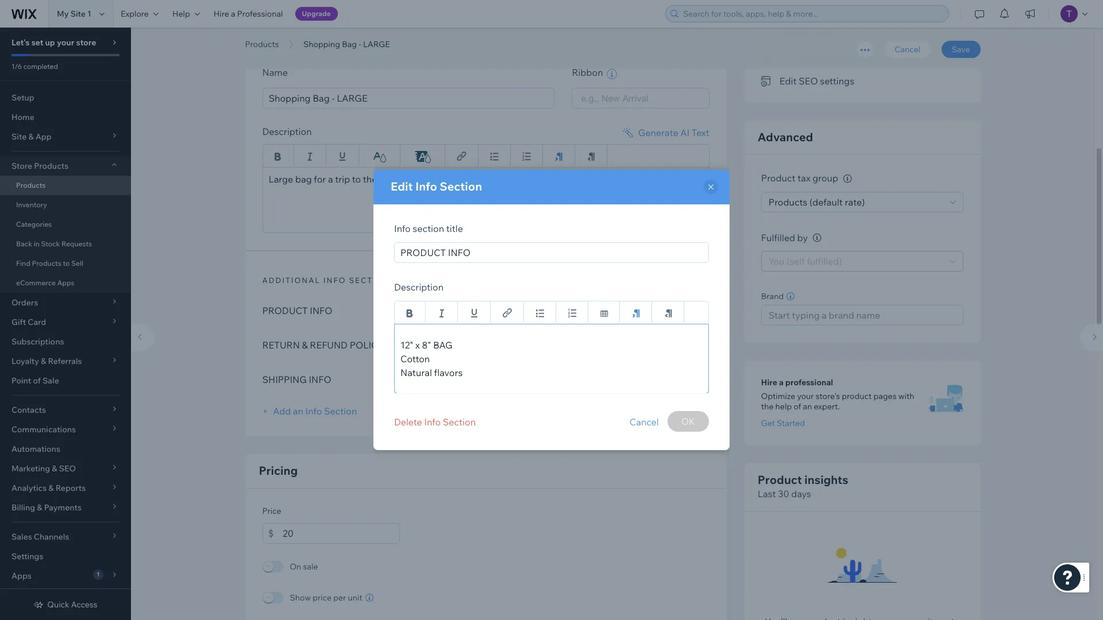 Task type: describe. For each thing, give the bounding box(es) containing it.
days
[[792, 489, 811, 500]]

product for insights
[[758, 473, 802, 488]]

in
[[34, 240, 40, 248]]

automations link
[[0, 440, 131, 459]]

a for hire a professional
[[779, 378, 784, 388]]

automations
[[11, 444, 60, 455]]

Add a product name text field
[[262, 88, 555, 108]]

group
[[813, 173, 838, 184]]

inventory link
[[0, 195, 131, 215]]

product inside optimize your store's product pages with the help of an expert.
[[842, 392, 872, 402]]

section for delete info section
[[443, 417, 476, 428]]

flavors inside 12" x 8" bag cotton natural flavors
[[434, 367, 463, 379]]

setup link
[[0, 88, 131, 107]]

0 vertical spatial cancel button
[[885, 41, 931, 58]]

ok
[[681, 416, 695, 428]]

last
[[758, 489, 776, 500]]

info inside button
[[424, 417, 441, 428]]

professional
[[237, 9, 283, 19]]

info for additional
[[323, 276, 346, 285]]

0 horizontal spatial description
[[262, 126, 312, 137]]

info left section at the left top of the page
[[394, 223, 411, 234]]

name
[[262, 67, 288, 78]]

store
[[76, 37, 96, 48]]

the for help
[[761, 402, 774, 412]]

sidebar element
[[0, 28, 131, 621]]

settings link
[[0, 547, 131, 567]]

set
[[31, 37, 43, 48]]

ribbon
[[572, 67, 605, 78]]

per
[[333, 593, 346, 603]]

products (default rate)
[[769, 196, 865, 208]]

products up the inventory
[[16, 181, 46, 190]]

point of sale
[[11, 376, 59, 386]]

1 horizontal spatial natural
[[509, 305, 540, 316]]

return & refund policy
[[262, 339, 384, 351]]

find
[[16, 259, 30, 268]]

save button
[[942, 41, 981, 58]]

8"
[[444, 305, 454, 316]]

1 horizontal spatial products link
[[239, 39, 285, 50]]

bag
[[342, 39, 357, 49]]

product tax group
[[761, 173, 841, 184]]

x
[[438, 305, 442, 316]]

store products button
[[0, 156, 131, 176]]

product info
[[262, 305, 332, 316]]

product
[[262, 305, 308, 316]]

an inside optimize your store's product pages with the help of an expert.
[[803, 402, 812, 412]]

find products to sell link
[[0, 254, 131, 274]]

inventory
[[16, 201, 47, 209]]

edit seo settings
[[780, 75, 855, 87]]

settings
[[11, 552, 43, 562]]

12" for 12" x 8" bag cotton natural flavors
[[401, 340, 413, 351]]

let's set up your store
[[11, 37, 96, 48]]

$
[[268, 528, 274, 539]]

create
[[780, 29, 809, 40]]

promote this product button
[[761, 50, 871, 66]]

bag
[[295, 173, 312, 185]]

product inside 'promote this product' button
[[837, 52, 871, 64]]

pricing
[[259, 463, 298, 478]]

natural inside 12" x 8" bag cotton natural flavors
[[401, 367, 432, 379]]

additional
[[262, 276, 321, 285]]

unit
[[348, 593, 362, 603]]

x 8"
[[416, 340, 431, 351]]

grocery
[[379, 173, 412, 185]]

0 vertical spatial flavors
[[542, 305, 571, 316]]

cancel for the bottom cancel button
[[630, 417, 659, 428]]

quick access
[[47, 600, 97, 610]]

stock
[[41, 240, 60, 248]]

professional
[[786, 378, 833, 388]]

return
[[262, 339, 300, 351]]

hire a professional link
[[207, 0, 290, 28]]

show price per unit
[[290, 593, 362, 603]]

to inside large bag for a trip to the grocery store! text box
[[352, 173, 361, 185]]

false text field
[[394, 324, 709, 394]]

(default
[[810, 196, 843, 208]]

add an info section
[[271, 405, 357, 417]]

upgrade
[[302, 9, 331, 18]]

the for grocery
[[363, 173, 377, 185]]

info for basic
[[293, 37, 316, 46]]

point
[[11, 376, 31, 386]]

sell
[[71, 259, 83, 268]]

of inside optimize your store's product pages with the help of an expert.
[[794, 402, 801, 412]]

12" x 8" bag  cotton  natural flavors
[[423, 305, 571, 316]]

your inside optimize your store's product pages with the help of an expert.
[[797, 392, 814, 402]]

ecommerce apps link
[[0, 274, 131, 293]]

products down product tax group
[[769, 196, 808, 208]]

rate)
[[845, 196, 865, 208]]

info for product info
[[310, 305, 332, 316]]

get started link
[[761, 419, 805, 429]]

12" for 12" x 8" bag  cotton  natural flavors
[[423, 305, 436, 316]]

info right the add
[[305, 405, 322, 417]]

hire a professional
[[214, 9, 283, 19]]

store!
[[414, 173, 439, 185]]

coupon
[[811, 29, 843, 40]]

apps
[[57, 279, 74, 287]]

cancel for the top cancel button
[[895, 44, 921, 55]]

fulfilled)
[[807, 256, 842, 267]]

cotton inside 12" x 8" bag cotton natural flavors
[[401, 353, 430, 365]]

my site 1
[[57, 9, 91, 19]]

e.g., Tech Specs text field
[[394, 243, 709, 263]]

a inside large bag for a trip to the grocery store! text box
[[328, 173, 333, 185]]

section for edit info section
[[440, 179, 482, 194]]

to inside find products to sell link
[[63, 259, 70, 268]]

edit info section
[[391, 179, 482, 194]]

quick
[[47, 600, 69, 610]]

0 horizontal spatial products link
[[0, 176, 131, 195]]

bag inside 12" x 8" bag cotton natural flavors
[[433, 340, 453, 351]]

for
[[314, 173, 326, 185]]

ecommerce apps
[[16, 279, 74, 287]]

of inside sidebar element
[[33, 376, 41, 386]]

back in stock requests link
[[0, 234, 131, 254]]

info tooltip image for fulfilled)
[[813, 234, 822, 243]]

point of sale link
[[0, 371, 131, 391]]

info section title
[[394, 223, 463, 234]]



Task type: locate. For each thing, give the bounding box(es) containing it.
0 horizontal spatial flavors
[[434, 367, 463, 379]]

you
[[769, 256, 785, 267]]

1/6 completed
[[11, 62, 58, 71]]

large
[[269, 173, 293, 185]]

your right up
[[57, 37, 74, 48]]

info tooltip image right group
[[843, 175, 852, 183]]

info tooltip image right by
[[813, 234, 822, 243]]

0 vertical spatial your
[[57, 37, 74, 48]]

brand
[[761, 292, 784, 302]]

1 vertical spatial to
[[63, 259, 70, 268]]

delete info section button
[[394, 411, 476, 433]]

0 horizontal spatial cancel
[[630, 417, 659, 428]]

cancel left ok
[[630, 417, 659, 428]]

1 horizontal spatial hire
[[761, 378, 777, 388]]

false text field
[[262, 167, 710, 233]]

0 vertical spatial hire
[[214, 9, 229, 19]]

Search for tools, apps, help & more... field
[[680, 6, 945, 22]]

get started
[[761, 419, 805, 429]]

1 vertical spatial product
[[842, 392, 872, 402]]

1/6
[[11, 62, 22, 71]]

price
[[262, 506, 281, 516]]

sale
[[303, 562, 318, 572]]

help
[[172, 9, 190, 19]]

1 vertical spatial edit
[[391, 179, 413, 194]]

fulfilled by
[[761, 232, 808, 244]]

0 horizontal spatial hire
[[214, 9, 229, 19]]

12" x 8" bag cotton natural flavors
[[401, 340, 463, 379]]

flavors up false text field
[[542, 305, 571, 316]]

0 vertical spatial product
[[837, 52, 871, 64]]

of left sale
[[33, 376, 41, 386]]

0 vertical spatial 12"
[[423, 305, 436, 316]]

1 vertical spatial of
[[794, 402, 801, 412]]

section inside button
[[443, 417, 476, 428]]

ok button
[[668, 411, 709, 432]]

1 horizontal spatial description
[[394, 282, 444, 293]]

an
[[803, 402, 812, 412], [293, 405, 303, 417]]

optimize
[[761, 392, 795, 402]]

1
[[87, 9, 91, 19]]

an left expert.
[[803, 402, 812, 412]]

0 vertical spatial info
[[310, 305, 332, 316]]

store
[[11, 161, 32, 171]]

advanced
[[758, 130, 813, 144]]

info right delete
[[424, 417, 441, 428]]

cancel button left save
[[885, 41, 931, 58]]

delete
[[394, 417, 422, 428]]

0 vertical spatial to
[[352, 173, 361, 185]]

1 vertical spatial products link
[[0, 176, 131, 195]]

description up "large"
[[262, 126, 312, 137]]

natural up false text field
[[509, 305, 540, 316]]

0 vertical spatial cancel
[[895, 44, 921, 55]]

1 vertical spatial bag
[[433, 340, 453, 351]]

section down shipping info
[[324, 405, 357, 417]]

product right this
[[837, 52, 871, 64]]

generate ai text button
[[621, 126, 710, 139]]

edit for edit seo settings
[[780, 75, 797, 87]]

products inside popup button
[[34, 161, 68, 171]]

0 horizontal spatial cancel button
[[630, 411, 659, 433]]

1 horizontal spatial bag
[[456, 305, 475, 316]]

form
[[125, 0, 1103, 621]]

to
[[352, 173, 361, 185], [63, 259, 70, 268]]

an right the add
[[293, 405, 303, 417]]

sections
[[349, 276, 397, 285]]

(self
[[787, 256, 805, 267]]

product left the pages
[[842, 392, 872, 402]]

1 vertical spatial cancel
[[630, 417, 659, 428]]

cancel left save
[[895, 44, 921, 55]]

cancel button left ok
[[630, 411, 659, 433]]

None text field
[[283, 523, 400, 544]]

1 horizontal spatial info tooltip image
[[843, 175, 852, 183]]

1 horizontal spatial cotton
[[477, 305, 506, 316]]

edit for edit info section
[[391, 179, 413, 194]]

1 horizontal spatial cancel
[[895, 44, 921, 55]]

requests
[[61, 240, 92, 248]]

hire up optimize
[[761, 378, 777, 388]]

1 horizontal spatial an
[[803, 402, 812, 412]]

1 horizontal spatial a
[[328, 173, 333, 185]]

the left the help
[[761, 402, 774, 412]]

12" left "x"
[[423, 305, 436, 316]]

info tooltip image for rate)
[[843, 175, 852, 183]]

0 horizontal spatial to
[[63, 259, 70, 268]]

sale
[[43, 376, 59, 386]]

0 vertical spatial bag
[[456, 305, 475, 316]]

1 horizontal spatial info
[[323, 276, 346, 285]]

0 vertical spatial products link
[[239, 39, 285, 50]]

product up 30
[[758, 473, 802, 488]]

12" inside form
[[423, 305, 436, 316]]

the left grocery
[[363, 173, 377, 185]]

1 vertical spatial cotton
[[401, 353, 430, 365]]

shopping bag - large
[[303, 39, 390, 49]]

edit left seo
[[780, 75, 797, 87]]

product
[[837, 52, 871, 64], [842, 392, 872, 402]]

a for hire a professional
[[231, 9, 235, 19]]

info
[[293, 37, 316, 46], [323, 276, 346, 285]]

the inside optimize your store's product pages with the help of an expert.
[[761, 402, 774, 412]]

1 vertical spatial natural
[[401, 367, 432, 379]]

info tooltip image
[[843, 175, 852, 183], [813, 234, 822, 243]]

your inside sidebar element
[[57, 37, 74, 48]]

a left professional
[[231, 9, 235, 19]]

1 horizontal spatial cancel button
[[885, 41, 931, 58]]

get
[[761, 419, 775, 429]]

tax
[[798, 173, 811, 184]]

policy
[[350, 339, 384, 351]]

info right grocery
[[416, 179, 437, 194]]

cotton right '8"'
[[477, 305, 506, 316]]

setup
[[11, 93, 34, 103]]

settings
[[820, 75, 855, 87]]

promote coupon image
[[761, 30, 773, 40]]

2 vertical spatial a
[[779, 378, 784, 388]]

products up ecommerce apps
[[32, 259, 61, 268]]

shopping
[[303, 39, 340, 49]]

form containing advanced
[[125, 0, 1103, 621]]

trip
[[335, 173, 350, 185]]

shipping
[[262, 374, 307, 385]]

generate ai text
[[638, 127, 710, 138]]

0 vertical spatial edit
[[780, 75, 797, 87]]

product left tax
[[761, 173, 796, 184]]

upgrade button
[[295, 7, 338, 21]]

12" inside 12" x 8" bag cotton natural flavors
[[401, 340, 413, 351]]

this
[[819, 52, 834, 64]]

my
[[57, 9, 69, 19]]

natural down the x 8"
[[401, 367, 432, 379]]

bag right the x 8"
[[433, 340, 453, 351]]

1 horizontal spatial of
[[794, 402, 801, 412]]

0 horizontal spatial info tooltip image
[[813, 234, 822, 243]]

categories
[[16, 220, 52, 229]]

delete info section
[[394, 417, 476, 428]]

started
[[777, 419, 805, 429]]

bag right '8"'
[[456, 305, 475, 316]]

large
[[363, 39, 390, 49]]

0 horizontal spatial 12"
[[401, 340, 413, 351]]

a up optimize
[[779, 378, 784, 388]]

1 vertical spatial the
[[761, 402, 774, 412]]

section right delete
[[443, 417, 476, 428]]

additional info sections
[[262, 276, 397, 285]]

1 horizontal spatial edit
[[780, 75, 797, 87]]

on
[[290, 562, 301, 572]]

of right the help
[[794, 402, 801, 412]]

1 vertical spatial flavors
[[434, 367, 463, 379]]

the inside text box
[[363, 173, 377, 185]]

shipping info
[[262, 374, 331, 385]]

add
[[273, 405, 291, 417]]

1 vertical spatial your
[[797, 392, 814, 402]]

info left sections in the left of the page
[[323, 276, 346, 285]]

0 horizontal spatial natural
[[401, 367, 432, 379]]

seo settings image
[[761, 76, 773, 87]]

subscriptions
[[11, 337, 64, 347]]

0 horizontal spatial cotton
[[401, 353, 430, 365]]

1 vertical spatial description
[[394, 282, 444, 293]]

1 vertical spatial a
[[328, 173, 333, 185]]

1 horizontal spatial the
[[761, 402, 774, 412]]

with
[[899, 392, 915, 402]]

generate
[[638, 127, 679, 138]]

edit inside button
[[780, 75, 797, 87]]

flavors up delete info section button
[[434, 367, 463, 379]]

1 vertical spatial cancel button
[[630, 411, 659, 433]]

product
[[761, 173, 796, 184], [758, 473, 802, 488]]

help
[[776, 402, 792, 412]]

promote
[[780, 52, 817, 64]]

1 horizontal spatial flavors
[[542, 305, 571, 316]]

info up add an info section
[[309, 374, 331, 385]]

Select box search field
[[581, 88, 700, 108]]

create coupon
[[780, 29, 843, 40]]

info right basic
[[293, 37, 316, 46]]

0 vertical spatial of
[[33, 376, 41, 386]]

1 vertical spatial 12"
[[401, 340, 413, 351]]

promote image
[[761, 53, 773, 63]]

pages
[[874, 392, 897, 402]]

0 vertical spatial product
[[761, 173, 796, 184]]

section right the store!
[[440, 179, 482, 194]]

products link
[[239, 39, 285, 50], [0, 176, 131, 195]]

info down additional info sections
[[310, 305, 332, 316]]

0 vertical spatial natural
[[509, 305, 540, 316]]

1 vertical spatial hire
[[761, 378, 777, 388]]

products right store
[[34, 161, 68, 171]]

0 vertical spatial cotton
[[477, 305, 506, 316]]

product inside product insights last 30 days
[[758, 473, 802, 488]]

to left the sell
[[63, 259, 70, 268]]

1 vertical spatial product
[[758, 473, 802, 488]]

0 vertical spatial info tooltip image
[[843, 175, 852, 183]]

a right for at the top left of page
[[328, 173, 333, 185]]

your down professional
[[797, 392, 814, 402]]

0 vertical spatial a
[[231, 9, 235, 19]]

2 horizontal spatial a
[[779, 378, 784, 388]]

0 horizontal spatial bag
[[433, 340, 453, 351]]

site
[[70, 9, 86, 19]]

find products to sell
[[16, 259, 83, 268]]

a inside hire a professional link
[[231, 9, 235, 19]]

30
[[778, 489, 789, 500]]

0 vertical spatial the
[[363, 173, 377, 185]]

cancel inside button
[[895, 44, 921, 55]]

back
[[16, 240, 32, 248]]

1 horizontal spatial 12"
[[423, 305, 436, 316]]

info for shipping info
[[309, 374, 331, 385]]

1 vertical spatial info
[[309, 374, 331, 385]]

1 horizontal spatial your
[[797, 392, 814, 402]]

0 vertical spatial description
[[262, 126, 312, 137]]

ai
[[681, 127, 690, 138]]

products down professional
[[245, 39, 279, 49]]

edit
[[780, 75, 797, 87], [391, 179, 413, 194]]

0 vertical spatial info
[[293, 37, 316, 46]]

hire right help button
[[214, 9, 229, 19]]

subscriptions link
[[0, 332, 131, 352]]

0 horizontal spatial your
[[57, 37, 74, 48]]

1 horizontal spatial to
[[352, 173, 361, 185]]

to right trip
[[352, 173, 361, 185]]

0 horizontal spatial a
[[231, 9, 235, 19]]

products link down store products
[[0, 176, 131, 195]]

0 horizontal spatial an
[[293, 405, 303, 417]]

cotton down the x 8"
[[401, 353, 430, 365]]

product for tax
[[761, 173, 796, 184]]

refund
[[310, 339, 348, 351]]

&
[[302, 339, 308, 351]]

product insights last 30 days
[[758, 473, 848, 500]]

price
[[313, 593, 332, 603]]

products link down professional
[[239, 39, 285, 50]]

Start typing a brand name field
[[765, 306, 959, 326]]

0 horizontal spatial edit
[[391, 179, 413, 194]]

0 horizontal spatial of
[[33, 376, 41, 386]]

completed
[[23, 62, 58, 71]]

12" left the x 8"
[[401, 340, 413, 351]]

hire for hire a professional
[[214, 9, 229, 19]]

section
[[413, 223, 444, 234]]

1 vertical spatial info
[[323, 276, 346, 285]]

0 horizontal spatial the
[[363, 173, 377, 185]]

description up "x"
[[394, 282, 444, 293]]

1 vertical spatial info tooltip image
[[813, 234, 822, 243]]

help button
[[165, 0, 207, 28]]

edit left the store!
[[391, 179, 413, 194]]

cancel
[[895, 44, 921, 55], [630, 417, 659, 428]]

0 horizontal spatial info
[[293, 37, 316, 46]]

of
[[33, 376, 41, 386], [794, 402, 801, 412]]

hire for hire a professional
[[761, 378, 777, 388]]



Task type: vqa. For each thing, say whether or not it's contained in the screenshot.
Inventory
yes



